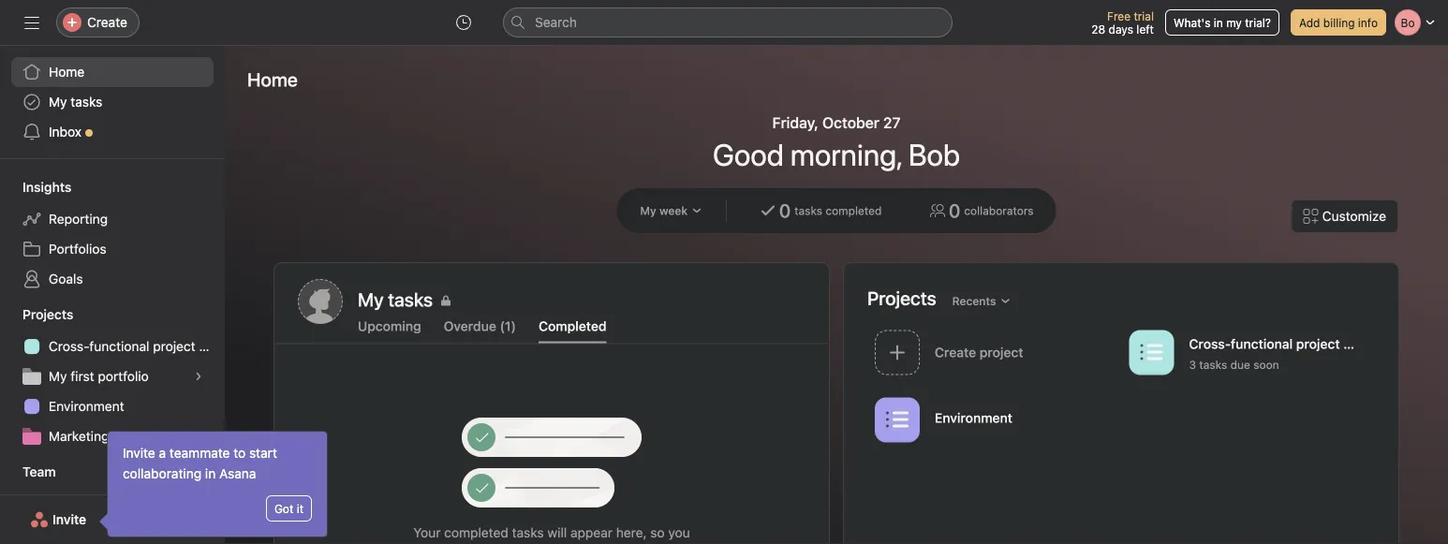 Task type: vqa. For each thing, say whether or not it's contained in the screenshot.
prominent icon
no



Task type: describe. For each thing, give the bounding box(es) containing it.
my for my week
[[640, 204, 656, 217]]

my for my workspace
[[49, 496, 67, 511]]

cross-functional project plan link
[[11, 332, 225, 362]]

morning,
[[790, 137, 902, 172]]

1 horizontal spatial environment
[[935, 410, 1013, 426]]

tasks inside your completed tasks will appear here, so you
[[512, 525, 544, 540]]

28
[[1091, 22, 1105, 36]]

overdue (1)
[[444, 318, 516, 334]]

teammate
[[169, 445, 230, 461]]

my for my tasks
[[49, 94, 67, 110]]

got it button
[[266, 495, 312, 522]]

0 vertical spatial list image
[[1140, 341, 1163, 364]]

project for cross-functional project plan
[[153, 339, 195, 354]]

marketing
[[49, 429, 109, 444]]

portfolios
[[49, 241, 106, 257]]

invite for invite a teammate to start collaborating in asana got it
[[123, 445, 155, 461]]

free trial 28 days left
[[1091, 9, 1154, 36]]

my first portfolio link
[[11, 362, 214, 392]]

customize button
[[1291, 200, 1398, 233]]

your
[[413, 525, 441, 540]]

search button
[[503, 7, 953, 37]]

info
[[1358, 16, 1378, 29]]

overdue (1) button
[[444, 318, 516, 343]]

appear
[[570, 525, 613, 540]]

my week
[[640, 204, 688, 217]]

billing
[[1323, 16, 1355, 29]]

cross-functional project plan 3 tasks due soon
[[1189, 336, 1370, 371]]

invite for invite
[[53, 512, 86, 527]]

my week button
[[632, 198, 711, 224]]

my first portfolio
[[49, 369, 149, 384]]

will
[[547, 525, 567, 540]]

what's
[[1174, 16, 1211, 29]]

hide sidebar image
[[24, 15, 39, 30]]

trial?
[[1245, 16, 1271, 29]]

my tasks link
[[358, 287, 806, 313]]

create project
[[935, 345, 1023, 360]]

cross- for cross-functional project plan
[[49, 339, 89, 354]]

goals link
[[11, 264, 214, 294]]

friday, october 27 good morning, bob
[[713, 114, 960, 172]]

team
[[22, 464, 56, 480]]

completed
[[539, 318, 607, 334]]

add profile photo image
[[298, 279, 343, 324]]

search
[[535, 15, 577, 30]]

overdue
[[444, 318, 496, 334]]

customize
[[1322, 208, 1386, 224]]

tasks inside global element
[[71, 94, 102, 110]]

friday,
[[772, 114, 819, 132]]

see details, marketing image
[[193, 431, 204, 442]]

good
[[713, 137, 784, 172]]

functional for cross-functional project plan 3 tasks due soon
[[1231, 336, 1293, 352]]

workspace
[[71, 496, 136, 511]]

upcoming button
[[358, 318, 421, 343]]

teams element
[[0, 455, 225, 523]]

0 for tasks completed
[[779, 200, 791, 222]]

global element
[[0, 46, 225, 158]]

collaborating
[[123, 466, 202, 481]]

projects element
[[0, 298, 225, 455]]

recents
[[952, 295, 996, 308]]

what's in my trial?
[[1174, 16, 1271, 29]]

tasks inside cross-functional project plan 3 tasks due soon
[[1199, 358, 1227, 371]]

recents button
[[944, 288, 1019, 314]]

portfolios link
[[11, 234, 214, 264]]

create
[[87, 15, 127, 30]]

environment link for create project link
[[867, 392, 1122, 451]]

environment link for cross-functional project plan link
[[11, 392, 214, 421]]

goals
[[49, 271, 83, 287]]

start
[[249, 445, 277, 461]]

1 horizontal spatial home
[[247, 68, 298, 90]]

create button
[[56, 7, 140, 37]]

add billing info button
[[1291, 9, 1386, 36]]

first
[[71, 369, 94, 384]]

completed button
[[539, 318, 607, 343]]



Task type: locate. For each thing, give the bounding box(es) containing it.
it
[[297, 502, 303, 515]]

inbox
[[49, 124, 82, 140]]

cross- inside the projects element
[[49, 339, 89, 354]]

plan inside cross-functional project plan 3 tasks due soon
[[1343, 336, 1370, 352]]

days
[[1109, 22, 1133, 36]]

insights button
[[0, 178, 72, 197]]

invite
[[123, 445, 155, 461], [53, 512, 86, 527]]

what's in my trial? button
[[1165, 9, 1279, 36]]

tasks completed
[[794, 204, 882, 217]]

projects button
[[0, 305, 73, 324]]

0 horizontal spatial home
[[49, 64, 85, 80]]

project for cross-functional project plan 3 tasks due soon
[[1296, 336, 1340, 352]]

1 vertical spatial list image
[[886, 409, 909, 431]]

projects down goals
[[22, 307, 73, 322]]

tasks
[[71, 94, 102, 110], [794, 204, 822, 217], [1199, 358, 1227, 371], [512, 525, 544, 540]]

plan inside the projects element
[[199, 339, 225, 354]]

my
[[1226, 16, 1242, 29]]

(1)
[[500, 318, 516, 334]]

0 horizontal spatial cross-
[[49, 339, 89, 354]]

environment inside the projects element
[[49, 399, 124, 414]]

0 horizontal spatial projects
[[22, 307, 73, 322]]

0 horizontal spatial environment
[[49, 399, 124, 414]]

0 horizontal spatial functional
[[89, 339, 149, 354]]

my inside the projects element
[[49, 369, 67, 384]]

project
[[1296, 336, 1340, 352], [153, 339, 195, 354]]

1 horizontal spatial environment link
[[867, 392, 1122, 451]]

0 for collaborators
[[949, 200, 960, 222]]

27
[[883, 114, 901, 132]]

0 vertical spatial in
[[1214, 16, 1223, 29]]

environment down the first
[[49, 399, 124, 414]]

my down 'team'
[[49, 496, 67, 511]]

tasks up inbox at the left top of the page
[[71, 94, 102, 110]]

soon
[[1253, 358, 1279, 371]]

add
[[1299, 16, 1320, 29]]

0 horizontal spatial plan
[[199, 339, 225, 354]]

1 environment link from the left
[[11, 392, 214, 421]]

my up inbox at the left top of the page
[[49, 94, 67, 110]]

2 environment link from the left
[[867, 392, 1122, 451]]

a
[[159, 445, 166, 461]]

my
[[49, 94, 67, 110], [640, 204, 656, 217], [49, 369, 67, 384], [49, 496, 67, 511]]

tasks right the 3
[[1199, 358, 1227, 371]]

left
[[1136, 22, 1154, 36]]

create project link
[[867, 324, 1122, 384]]

my inside global element
[[49, 94, 67, 110]]

invite button
[[18, 503, 99, 537]]

0 horizontal spatial invite
[[53, 512, 86, 527]]

home inside global element
[[49, 64, 85, 80]]

invite a teammate to start collaborating in asana tooltip
[[102, 432, 327, 537]]

completed down morning,
[[826, 204, 882, 217]]

cross-
[[1189, 336, 1231, 352], [49, 339, 89, 354]]

0 horizontal spatial in
[[205, 466, 216, 481]]

projects
[[867, 287, 936, 309], [22, 307, 73, 322]]

marketing link
[[11, 421, 214, 451]]

0 horizontal spatial 0
[[779, 200, 791, 222]]

1 0 from the left
[[779, 200, 791, 222]]

my workspace link
[[11, 489, 214, 519]]

invite down my workspace
[[53, 512, 86, 527]]

in left my
[[1214, 16, 1223, 29]]

0 left collaborators
[[949, 200, 960, 222]]

1 horizontal spatial project
[[1296, 336, 1340, 352]]

so
[[650, 525, 665, 540]]

my for my first portfolio
[[49, 369, 67, 384]]

see details, my first portfolio image
[[193, 371, 204, 382]]

1 horizontal spatial list image
[[1140, 341, 1163, 364]]

insights element
[[0, 170, 225, 298]]

environment link down portfolio
[[11, 392, 214, 421]]

week
[[659, 204, 688, 217]]

home
[[49, 64, 85, 80], [247, 68, 298, 90]]

1 horizontal spatial 0
[[949, 200, 960, 222]]

0 horizontal spatial project
[[153, 339, 195, 354]]

my left the first
[[49, 369, 67, 384]]

0 vertical spatial completed
[[826, 204, 882, 217]]

2 0 from the left
[[949, 200, 960, 222]]

projects inside 'dropdown button'
[[22, 307, 73, 322]]

inbox link
[[11, 117, 214, 147]]

bob
[[908, 137, 960, 172]]

my tasks
[[358, 288, 433, 310]]

1 horizontal spatial plan
[[1343, 336, 1370, 352]]

1 vertical spatial completed
[[444, 525, 508, 540]]

environment link down create project link
[[867, 392, 1122, 451]]

in inside invite a teammate to start collaborating in asana got it
[[205, 466, 216, 481]]

reporting link
[[11, 204, 214, 234]]

0 horizontal spatial list image
[[886, 409, 909, 431]]

0 horizontal spatial completed
[[444, 525, 508, 540]]

my left week
[[640, 204, 656, 217]]

history image
[[456, 15, 471, 30]]

cross- up the first
[[49, 339, 89, 354]]

projects left the recents
[[867, 287, 936, 309]]

functional for cross-functional project plan
[[89, 339, 149, 354]]

0 left the tasks completed
[[779, 200, 791, 222]]

collaborators
[[964, 204, 1034, 217]]

in
[[1214, 16, 1223, 29], [205, 466, 216, 481]]

my workspace
[[49, 496, 136, 511]]

cross- for cross-functional project plan 3 tasks due soon
[[1189, 336, 1231, 352]]

my tasks link
[[11, 87, 214, 117]]

here,
[[616, 525, 647, 540]]

free
[[1107, 9, 1131, 22]]

cross-functional project plan
[[49, 339, 225, 354]]

1 vertical spatial in
[[205, 466, 216, 481]]

1 horizontal spatial projects
[[867, 287, 936, 309]]

team button
[[0, 463, 56, 481]]

project inside cross-functional project plan 3 tasks due soon
[[1296, 336, 1340, 352]]

tasks left will
[[512, 525, 544, 540]]

cross- up the 3
[[1189, 336, 1231, 352]]

my inside the teams element
[[49, 496, 67, 511]]

due
[[1230, 358, 1250, 371]]

you
[[668, 525, 690, 540]]

portfolio
[[98, 369, 149, 384]]

search list box
[[503, 7, 953, 37]]

1 horizontal spatial functional
[[1231, 336, 1293, 352]]

got
[[274, 502, 293, 515]]

completed for your
[[444, 525, 508, 540]]

1 horizontal spatial in
[[1214, 16, 1223, 29]]

completed
[[826, 204, 882, 217], [444, 525, 508, 540]]

october
[[822, 114, 879, 132]]

in inside "button"
[[1214, 16, 1223, 29]]

cross- inside cross-functional project plan 3 tasks due soon
[[1189, 336, 1231, 352]]

asana
[[219, 466, 256, 481]]

functional up soon
[[1231, 336, 1293, 352]]

environment link inside the projects element
[[11, 392, 214, 421]]

1 vertical spatial invite
[[53, 512, 86, 527]]

my tasks
[[49, 94, 102, 110]]

list image
[[1140, 341, 1163, 364], [886, 409, 909, 431]]

environment
[[49, 399, 124, 414], [935, 410, 1013, 426]]

invite a teammate to start collaborating in asana got it
[[123, 445, 303, 515]]

environment link
[[11, 392, 214, 421], [867, 392, 1122, 451]]

completed for tasks
[[826, 204, 882, 217]]

home link
[[11, 57, 214, 87]]

my inside 'dropdown button'
[[640, 204, 656, 217]]

0 vertical spatial invite
[[123, 445, 155, 461]]

functional up portfolio
[[89, 339, 149, 354]]

plan for cross-functional project plan
[[199, 339, 225, 354]]

0 horizontal spatial environment link
[[11, 392, 214, 421]]

your completed tasks will appear here, so you
[[413, 525, 690, 544]]

1 horizontal spatial completed
[[826, 204, 882, 217]]

invite inside button
[[53, 512, 86, 527]]

insights
[[22, 179, 72, 195]]

add billing info
[[1299, 16, 1378, 29]]

invite inside invite a teammate to start collaborating in asana got it
[[123, 445, 155, 461]]

1 horizontal spatial invite
[[123, 445, 155, 461]]

tasks down morning,
[[794, 204, 822, 217]]

upcoming
[[358, 318, 421, 334]]

plan
[[1343, 336, 1370, 352], [199, 339, 225, 354]]

functional inside the projects element
[[89, 339, 149, 354]]

trial
[[1134, 9, 1154, 22]]

environment down create project
[[935, 410, 1013, 426]]

completed inside your completed tasks will appear here, so you
[[444, 525, 508, 540]]

0
[[779, 200, 791, 222], [949, 200, 960, 222]]

functional inside cross-functional project plan 3 tasks due soon
[[1231, 336, 1293, 352]]

completed right 'your' on the left bottom of the page
[[444, 525, 508, 540]]

reporting
[[49, 211, 108, 227]]

to
[[233, 445, 246, 461]]

in down "teammate"
[[205, 466, 216, 481]]

plan for cross-functional project plan 3 tasks due soon
[[1343, 336, 1370, 352]]

1 horizontal spatial cross-
[[1189, 336, 1231, 352]]

functional
[[1231, 336, 1293, 352], [89, 339, 149, 354]]

invite left a
[[123, 445, 155, 461]]

3
[[1189, 358, 1196, 371]]



